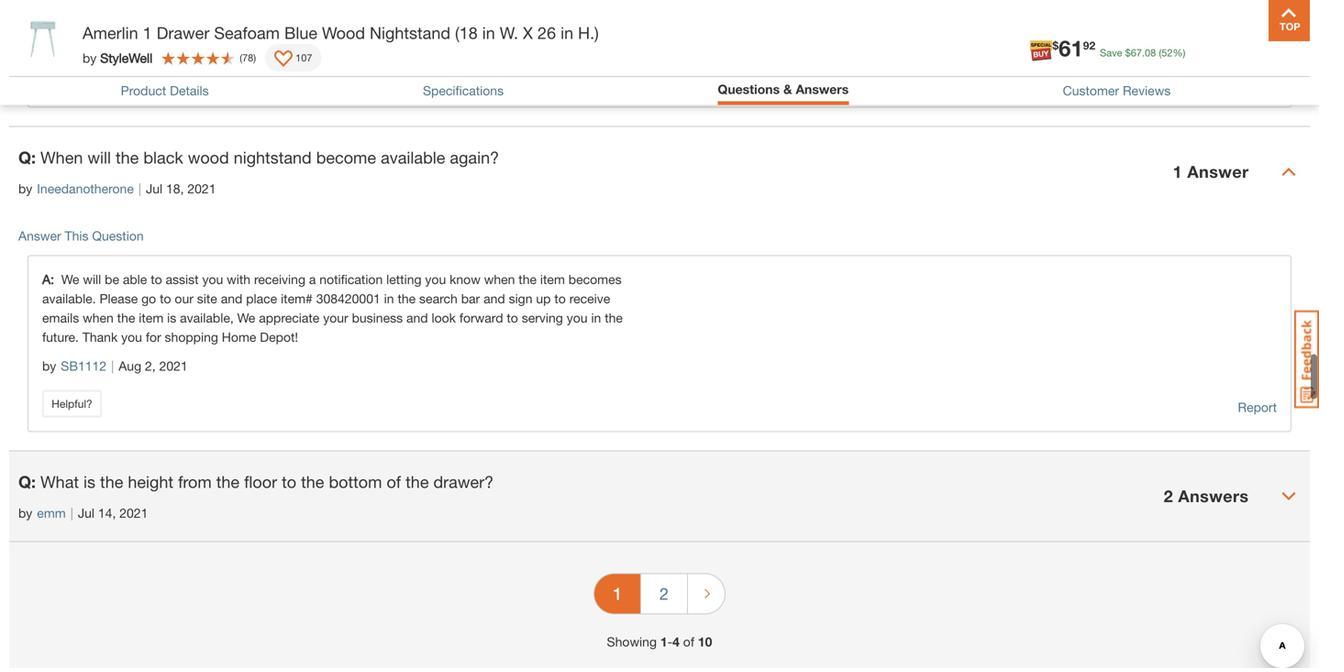 Task type: vqa. For each thing, say whether or not it's contained in the screenshot.
future.
yes



Task type: locate. For each thing, give the bounding box(es) containing it.
able
[[123, 272, 147, 287]]

0 horizontal spatial |
[[70, 506, 73, 521]]

0 vertical spatial report
[[1238, 75, 1277, 90]]

2
[[1164, 487, 1173, 506], [660, 584, 669, 604]]

0 vertical spatial report button
[[1238, 73, 1277, 93]]

again?
[[450, 148, 499, 167]]

we up home
[[237, 311, 255, 326]]

0 vertical spatial 2
[[1164, 487, 1173, 506]]

will
[[87, 148, 111, 167], [83, 272, 101, 287]]

answers right the &
[[796, 82, 849, 97]]

to
[[151, 272, 162, 287], [160, 291, 171, 306], [554, 291, 566, 306], [507, 311, 518, 326], [282, 472, 296, 492]]

92
[[1083, 39, 1095, 52]]

1 horizontal spatial when
[[484, 272, 515, 287]]

0 vertical spatial helpful? button
[[42, 66, 102, 93]]

1 horizontal spatial $
[[1125, 47, 1131, 59]]

when up thank
[[83, 311, 114, 326]]

2 vertical spatial 1
[[660, 635, 667, 650]]

of inside questions element
[[387, 472, 401, 492]]

by left the emm
[[18, 506, 32, 521]]

when up sign
[[484, 272, 515, 287]]

will inside 'we will be able to assist you with receiving a notification letting you know when the item becomes available. please go to our site and place item# 308420001 in the search bar and sign up to receive emails when the item is available, we appreciate your business and look forward to serving you in the future. thank you for shopping home depot!'
[[83, 272, 101, 287]]

home
[[222, 330, 256, 345]]

is down "our"
[[167, 311, 176, 326]]

( left )
[[240, 52, 242, 64]]

0 horizontal spatial when
[[83, 311, 114, 326]]

2 helpful? button from the top
[[42, 390, 102, 418]]

18,
[[166, 181, 184, 196]]

questions & answers button
[[718, 82, 849, 100], [718, 82, 849, 97]]

0 horizontal spatial is
[[84, 472, 95, 492]]

0 vertical spatial helpful?
[[52, 73, 92, 86]]

by for we will be able to assist you with receiving a notification letting you know when the item becomes available. please go to our site and place item# 308420001 in the search bar and sign up to receive emails when the item is available, we appreciate your business and look forward to serving you in the future. thank you for shopping home depot!
[[42, 359, 56, 374]]

( right 08
[[1159, 47, 1161, 59]]

answer left caret icon
[[1187, 162, 1249, 182]]

1 horizontal spatial 1
[[660, 635, 667, 650]]

jul left 14,
[[78, 506, 94, 521]]

the up sign
[[519, 272, 537, 287]]

1 vertical spatial |
[[111, 359, 114, 374]]

you up search
[[425, 272, 446, 287]]

1 q: from the top
[[18, 148, 36, 167]]

by down by thdsupport
[[83, 50, 97, 65]]

2 navigation
[[593, 561, 726, 633]]

the left floor
[[216, 472, 240, 492]]

the
[[116, 148, 139, 167], [519, 272, 537, 287], [398, 291, 416, 306], [117, 311, 135, 326], [605, 311, 623, 326], [100, 472, 123, 492], [216, 472, 240, 492], [301, 472, 324, 492], [406, 472, 429, 492]]

( 78 )
[[240, 52, 256, 64]]

1 vertical spatial will
[[83, 272, 101, 287]]

0 vertical spatial answers
[[796, 82, 849, 97]]

by down "future."
[[42, 359, 56, 374]]

sb1112 button
[[61, 356, 107, 377]]

in right 26
[[561, 23, 573, 43]]

please
[[100, 291, 138, 306]]

questions element
[[9, 0, 1310, 543]]

q: left when
[[18, 148, 36, 167]]

drawer
[[157, 23, 209, 43]]

by stylewell
[[83, 50, 152, 65]]

appreciate
[[259, 311, 320, 326]]

0 horizontal spatial 2
[[660, 584, 669, 604]]

report down top button
[[1238, 75, 1277, 90]]

question
[[92, 228, 144, 244]]

$ left .
[[1125, 47, 1131, 59]]

2 inside 2 link
[[660, 584, 669, 604]]

|
[[138, 181, 141, 196], [111, 359, 114, 374], [70, 506, 73, 521]]

to down sign
[[507, 311, 518, 326]]

0 vertical spatial |
[[138, 181, 141, 196]]

1 horizontal spatial of
[[683, 635, 694, 650]]

0 horizontal spatial $
[[1052, 39, 1059, 52]]

customer reviews button
[[1063, 83, 1171, 98], [1063, 83, 1171, 98]]

1 vertical spatial report
[[1238, 400, 1277, 415]]

report left feedback link image
[[1238, 400, 1277, 415]]

$
[[1052, 39, 1059, 52], [1125, 47, 1131, 59]]

amerlin
[[83, 23, 138, 43]]

thdsupport
[[61, 34, 146, 49]]

answer left this
[[18, 228, 61, 244]]

product details button
[[121, 83, 209, 98], [121, 83, 209, 98]]

helpful? down sb1112 button at the bottom of page
[[52, 398, 92, 410]]

with
[[227, 272, 251, 287]]

up
[[536, 291, 551, 306]]

2 vertical spatial |
[[70, 506, 73, 521]]

2 horizontal spatial 1
[[1173, 162, 1182, 182]]

helpful? down by thdsupport
[[52, 73, 92, 86]]

is
[[167, 311, 176, 326], [84, 472, 95, 492]]

report for first report button from the top of the questions element
[[1238, 75, 1277, 90]]

0 vertical spatial jul
[[146, 181, 162, 196]]

from
[[178, 472, 212, 492]]

1 vertical spatial of
[[683, 635, 694, 650]]

0 vertical spatial is
[[167, 311, 176, 326]]

in left "w."
[[482, 23, 495, 43]]

helpful? button down by thdsupport
[[42, 66, 102, 93]]

in
[[482, 23, 495, 43], [561, 23, 573, 43], [384, 291, 394, 306], [591, 311, 601, 326]]

0 vertical spatial of
[[387, 472, 401, 492]]

1 answer
[[1173, 162, 1249, 182]]

1 for showing 1 - 4 of 10
[[660, 635, 667, 650]]

0 vertical spatial q:
[[18, 148, 36, 167]]

1 vertical spatial helpful? button
[[42, 390, 102, 418]]

2 report from the top
[[1238, 400, 1277, 415]]

0 horizontal spatial answers
[[796, 82, 849, 97]]

reviews
[[1123, 83, 1171, 98]]

3,
[[185, 34, 196, 49]]

stylewell
[[100, 50, 152, 65]]

by left ineedanotherone
[[18, 181, 32, 196]]

0 vertical spatial item
[[540, 272, 565, 287]]

0 vertical spatial answer
[[1187, 162, 1249, 182]]

| right the emm
[[70, 506, 73, 521]]

q: left what
[[18, 472, 36, 492]]

and up 'forward'
[[483, 291, 505, 306]]

of right bottom
[[387, 472, 401, 492]]

your
[[323, 311, 348, 326]]

0 vertical spatial 1
[[143, 23, 152, 43]]

10
[[698, 635, 712, 650]]

by for when will the black wood nightstand become available again?
[[18, 181, 32, 196]]

q:
[[18, 148, 36, 167], [18, 472, 36, 492]]

caret image
[[1281, 165, 1296, 179]]

of right 4
[[683, 635, 694, 650]]

item up the up
[[540, 272, 565, 287]]

1 vertical spatial jul
[[78, 506, 94, 521]]

aug
[[119, 359, 141, 374]]

| for height
[[70, 506, 73, 521]]

1 horizontal spatial |
[[111, 359, 114, 374]]

depot!
[[260, 330, 298, 345]]

1 vertical spatial 1
[[1173, 162, 1182, 182]]

report button left feedback link image
[[1238, 398, 1277, 418]]

1 vertical spatial when
[[83, 311, 114, 326]]

1 vertical spatial q:
[[18, 472, 36, 492]]

jul left 18, on the top left of the page
[[146, 181, 162, 196]]

(18
[[455, 23, 478, 43]]

becomes
[[568, 272, 622, 287]]

0 horizontal spatial we
[[61, 272, 79, 287]]

emm button
[[37, 504, 66, 523]]

1 horizontal spatial jul
[[146, 181, 162, 196]]

1 vertical spatial we
[[237, 311, 255, 326]]

2021 right 14,
[[119, 506, 148, 521]]

1 horizontal spatial is
[[167, 311, 176, 326]]

for
[[146, 330, 161, 345]]

0 horizontal spatial item
[[139, 311, 164, 326]]

specifications
[[423, 83, 504, 98]]

is right what
[[84, 472, 95, 492]]

1 horizontal spatial (
[[1159, 47, 1161, 59]]

caret image
[[1281, 489, 1296, 504]]

site
[[197, 291, 217, 306]]

1
[[143, 23, 152, 43], [1173, 162, 1182, 182], [660, 635, 667, 650]]

1 horizontal spatial answers
[[1178, 487, 1249, 506]]

item up for
[[139, 311, 164, 326]]

to right the up
[[554, 291, 566, 306]]

1 vertical spatial helpful?
[[52, 398, 92, 410]]

2021 right 18, on the top left of the page
[[187, 181, 216, 196]]

1 report from the top
[[1238, 75, 1277, 90]]

1 vertical spatial is
[[84, 472, 95, 492]]

(
[[1159, 47, 1161, 59], [240, 52, 242, 64]]

floor
[[244, 472, 277, 492]]

answers
[[796, 82, 849, 97], [1178, 487, 1249, 506]]

1 vertical spatial report button
[[1238, 398, 1277, 418]]

item#
[[281, 291, 313, 306]]

1 horizontal spatial 2
[[1164, 487, 1173, 506]]

report
[[1238, 75, 1277, 90], [1238, 400, 1277, 415]]

when
[[40, 148, 83, 167]]

ineedanotherone button
[[37, 179, 134, 199]]

q: for q: when will the black wood nightstand become available again?
[[18, 148, 36, 167]]

1 helpful? from the top
[[52, 73, 92, 86]]

0 horizontal spatial of
[[387, 472, 401, 492]]

answers inside questions element
[[1178, 487, 1249, 506]]

2 for 2
[[660, 584, 669, 604]]

2021 right the 2,
[[159, 359, 188, 374]]

1 report button from the top
[[1238, 73, 1277, 93]]

by emm | jul 14, 2021
[[18, 506, 148, 521]]

customer
[[1063, 83, 1119, 98]]

amerlin 1 drawer seafoam blue wood nightstand (18 in w. x 26 in h.)
[[83, 23, 599, 43]]

$ left 92
[[1052, 39, 1059, 52]]

1 vertical spatial answers
[[1178, 487, 1249, 506]]

when
[[484, 272, 515, 287], [83, 311, 114, 326]]

to up go
[[151, 272, 162, 287]]

2 horizontal spatial and
[[483, 291, 505, 306]]

q: when will the black wood nightstand become available again?
[[18, 148, 499, 167]]

1 vertical spatial 2
[[660, 584, 669, 604]]

report button down top button
[[1238, 73, 1277, 93]]

0 horizontal spatial jul
[[78, 506, 94, 521]]

helpful? button down sb1112 button at the bottom of page
[[42, 390, 102, 418]]

2 for 2 answers
[[1164, 487, 1173, 506]]

$ inside $ 61 92
[[1052, 39, 1059, 52]]

you
[[202, 272, 223, 287], [425, 272, 446, 287], [567, 311, 588, 326], [121, 330, 142, 345]]

1 vertical spatial answer
[[18, 228, 61, 244]]

61
[[1059, 35, 1083, 61]]

2 inside questions element
[[1164, 487, 1173, 506]]

| left aug
[[111, 359, 114, 374]]

14,
[[98, 506, 116, 521]]

the left drawer?
[[406, 472, 429, 492]]

2 q: from the top
[[18, 472, 36, 492]]

2 horizontal spatial |
[[138, 181, 141, 196]]

| left 18, on the top left of the page
[[138, 181, 141, 196]]

available,
[[180, 311, 234, 326]]

jul
[[146, 181, 162, 196], [78, 506, 94, 521]]

will left be
[[83, 272, 101, 287]]

of
[[387, 472, 401, 492], [683, 635, 694, 650]]

questions
[[718, 82, 780, 97]]

1 horizontal spatial we
[[237, 311, 255, 326]]

and left look
[[406, 311, 428, 326]]

answers left caret image
[[1178, 487, 1249, 506]]

shopping
[[165, 330, 218, 345]]

1 vertical spatial item
[[139, 311, 164, 326]]

and down with
[[221, 291, 242, 306]]

in down receive
[[591, 311, 601, 326]]

we
[[61, 272, 79, 287], [237, 311, 255, 326]]

specifications button
[[423, 83, 504, 98], [423, 83, 504, 98]]

1 helpful? button from the top
[[42, 66, 102, 93]]

future.
[[42, 330, 79, 345]]

0 horizontal spatial 1
[[143, 23, 152, 43]]

we up 'available.'
[[61, 272, 79, 287]]

will up ineedanotherone
[[87, 148, 111, 167]]

1 inside questions element
[[1173, 162, 1182, 182]]

2021
[[199, 34, 228, 49], [187, 181, 216, 196], [159, 359, 188, 374], [119, 506, 148, 521]]



Task type: describe. For each thing, give the bounding box(es) containing it.
1 horizontal spatial item
[[540, 272, 565, 287]]

-
[[667, 635, 672, 650]]

2021 for what is the height from the floor to the bottom of the drawer?
[[119, 506, 148, 521]]

answer this question link
[[18, 228, 144, 244]]

0 horizontal spatial (
[[240, 52, 242, 64]]

receiving
[[254, 272, 305, 287]]

available.
[[42, 291, 96, 306]]

bottom
[[329, 472, 382, 492]]

in up business at top left
[[384, 291, 394, 306]]

78
[[242, 52, 253, 64]]

ineedanotherone
[[37, 181, 134, 196]]

w.
[[500, 23, 518, 43]]

letting
[[386, 272, 422, 287]]

2021 for when will the black wood nightstand become available again?
[[187, 181, 216, 196]]

product details
[[121, 83, 209, 98]]

2,
[[145, 359, 156, 374]]

save $ 67 . 08 ( 52 %)
[[1100, 47, 1185, 59]]

thdsupport button
[[61, 32, 146, 52]]

notification
[[319, 272, 383, 287]]

height
[[128, 472, 173, 492]]

by thdsupport
[[42, 34, 146, 49]]

business
[[352, 311, 403, 326]]

place
[[246, 291, 277, 306]]

look
[[432, 311, 456, 326]]

search
[[419, 291, 458, 306]]

display image
[[274, 50, 293, 69]]

)
[[253, 52, 256, 64]]

by for what is the height from the floor to the bottom of the drawer?
[[18, 506, 32, 521]]

jul for black
[[146, 181, 162, 196]]

0 vertical spatial when
[[484, 272, 515, 287]]

our
[[175, 291, 193, 306]]

to right floor
[[282, 472, 296, 492]]

thank
[[82, 330, 118, 345]]

107 button
[[265, 44, 322, 72]]

sign
[[509, 291, 532, 306]]

save
[[1100, 47, 1122, 59]]

we will be able to assist you with receiving a notification letting you know when the item becomes available. please go to our site and place item# 308420001 in the search bar and sign up to receive emails when the item is available, we appreciate your business and look forward to serving you in the future. thank you for shopping home depot!
[[42, 272, 623, 345]]

seafoam
[[214, 23, 280, 43]]

go
[[141, 291, 156, 306]]

08
[[1145, 47, 1156, 59]]

product
[[121, 83, 166, 98]]

x
[[523, 23, 533, 43]]

h.)
[[578, 23, 599, 43]]

| for black
[[138, 181, 141, 196]]

52
[[1161, 47, 1173, 59]]

showing
[[607, 635, 657, 650]]

jul for height
[[78, 506, 94, 521]]

is inside 'we will be able to assist you with receiving a notification letting you know when the item becomes available. please go to our site and place item# 308420001 in the search bar and sign up to receive emails when the item is available, we appreciate your business and look forward to serving you in the future. thank you for shopping home depot!'
[[167, 311, 176, 326]]

&
[[783, 82, 792, 97]]

helpful? button for first report button from the top of the questions element
[[42, 66, 102, 93]]

sep
[[158, 34, 181, 49]]

308420001
[[316, 291, 380, 306]]

to right go
[[160, 291, 171, 306]]

2 answers
[[1164, 487, 1249, 506]]

nightstand
[[370, 23, 450, 43]]

helpful? button for 1st report button from the bottom
[[42, 390, 102, 418]]

.
[[1142, 47, 1145, 59]]

wood
[[322, 23, 365, 43]]

forward
[[459, 311, 503, 326]]

1 horizontal spatial answer
[[1187, 162, 1249, 182]]

the up by ineedanotherone | jul 18, 2021
[[116, 148, 139, 167]]

by sb1112 | aug 2, 2021
[[42, 359, 188, 374]]

you down receive
[[567, 311, 588, 326]]

2021 right 3,
[[199, 34, 228, 49]]

the up 14,
[[100, 472, 123, 492]]

2 report button from the top
[[1238, 398, 1277, 418]]

107
[[295, 52, 312, 64]]

$ 61 92
[[1052, 35, 1095, 61]]

2021 for we will be able to assist you with receiving a notification letting you know when the item becomes available. please go to our site and place item# 308420001 in the search bar and sign up to receive emails when the item is available, we appreciate your business and look forward to serving you in the future. thank you for shopping home depot!
[[159, 359, 188, 374]]

available
[[381, 148, 445, 167]]

the down please
[[117, 311, 135, 326]]

blue
[[284, 23, 317, 43]]

customer reviews
[[1063, 83, 1171, 98]]

feedback link image
[[1294, 310, 1319, 409]]

assist
[[166, 272, 199, 287]]

4
[[672, 635, 680, 650]]

this
[[65, 228, 88, 244]]

showing 1 - 4 of 10
[[607, 635, 712, 650]]

know
[[450, 272, 480, 287]]

questions & answers
[[718, 82, 849, 97]]

product image image
[[14, 9, 73, 69]]

0 vertical spatial will
[[87, 148, 111, 167]]

report for 1st report button from the bottom
[[1238, 400, 1277, 415]]

answer this question
[[18, 228, 144, 244]]

a
[[309, 272, 316, 287]]

a:
[[42, 272, 61, 287]]

1 horizontal spatial and
[[406, 311, 428, 326]]

%)
[[1173, 47, 1185, 59]]

you up the site on the top left of the page
[[202, 272, 223, 287]]

1 for amerlin 1 drawer seafoam blue wood nightstand (18 in w. x 26 in h.)
[[143, 23, 152, 43]]

nightstand
[[234, 148, 312, 167]]

67
[[1131, 47, 1142, 59]]

bar
[[461, 291, 480, 306]]

emm
[[37, 506, 66, 521]]

serving
[[522, 311, 563, 326]]

the down letting
[[398, 291, 416, 306]]

by left thdsupport
[[42, 34, 56, 49]]

top button
[[1269, 0, 1310, 41]]

receive
[[569, 291, 610, 306]]

q: for q: what is the height from the floor to the bottom of the drawer?
[[18, 472, 36, 492]]

black
[[143, 148, 183, 167]]

26
[[538, 23, 556, 43]]

wood
[[188, 148, 229, 167]]

the left bottom
[[301, 472, 324, 492]]

sep 3, 2021
[[158, 34, 228, 49]]

the down receive
[[605, 311, 623, 326]]

details
[[170, 83, 209, 98]]

q: what is the height from the floor to the bottom of the drawer?
[[18, 472, 494, 492]]

you left for
[[121, 330, 142, 345]]

0 horizontal spatial answer
[[18, 228, 61, 244]]

be
[[105, 272, 119, 287]]

2 helpful? from the top
[[52, 398, 92, 410]]

0 vertical spatial we
[[61, 272, 79, 287]]

0 horizontal spatial and
[[221, 291, 242, 306]]

by ineedanotherone | jul 18, 2021
[[18, 181, 216, 196]]



